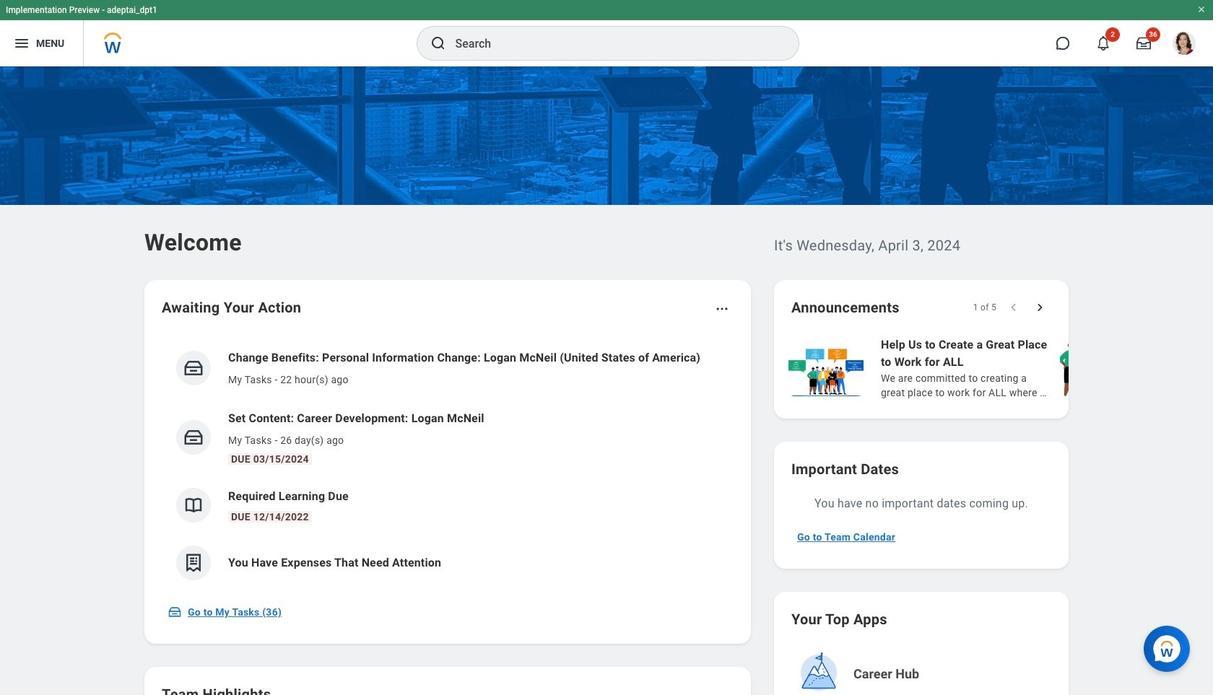 Task type: vqa. For each thing, say whether or not it's contained in the screenshot.
close environment banner image
yes



Task type: describe. For each thing, give the bounding box(es) containing it.
book open image
[[183, 495, 204, 517]]

inbox image
[[183, 427, 204, 449]]

Search Workday  search field
[[456, 27, 769, 59]]

search image
[[430, 35, 447, 52]]

related actions image
[[715, 302, 730, 316]]

0 horizontal spatial list
[[162, 338, 734, 592]]

dashboard expenses image
[[183, 553, 204, 574]]

profile logan mcneil image
[[1173, 32, 1197, 58]]



Task type: locate. For each thing, give the bounding box(es) containing it.
0 horizontal spatial inbox image
[[168, 605, 182, 620]]

1 horizontal spatial inbox image
[[183, 358, 204, 379]]

justify image
[[13, 35, 30, 52]]

status
[[974, 302, 997, 314]]

banner
[[0, 0, 1214, 66]]

list
[[786, 335, 1214, 402], [162, 338, 734, 592]]

1 horizontal spatial list
[[786, 335, 1214, 402]]

0 vertical spatial inbox image
[[183, 358, 204, 379]]

main content
[[0, 66, 1214, 696]]

chevron right small image
[[1033, 301, 1048, 315]]

inbox large image
[[1137, 36, 1152, 51]]

notifications large image
[[1097, 36, 1111, 51]]

1 vertical spatial inbox image
[[168, 605, 182, 620]]

close environment banner image
[[1198, 5, 1207, 14]]

inbox image
[[183, 358, 204, 379], [168, 605, 182, 620]]

chevron left small image
[[1007, 301, 1022, 315]]



